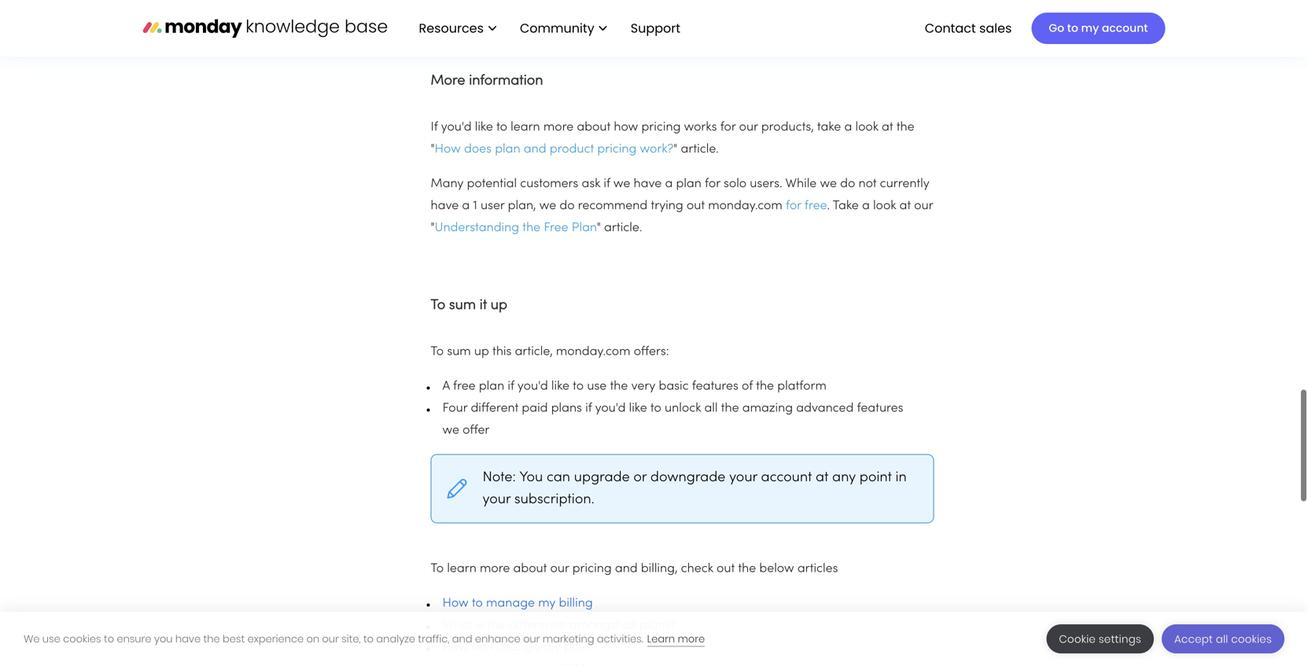 Task type: locate. For each thing, give the bounding box(es) containing it.
2 horizontal spatial more
[[678, 632, 705, 647]]

plans
[[552, 403, 582, 415]]

2 vertical spatial you'd
[[596, 403, 626, 415]]

change
[[497, 642, 540, 654]]

like
[[475, 122, 493, 133], [552, 381, 570, 393], [629, 403, 648, 415]]

while
[[786, 178, 817, 190]]

plans?
[[640, 620, 677, 632]]

about up how does plan and product pricing work? " article.
[[577, 122, 611, 133]]

if up different
[[508, 381, 515, 393]]

2 horizontal spatial like
[[629, 403, 648, 415]]

1 vertical spatial monday.com
[[556, 346, 631, 358]]

like down a free plan if you'd like to use the very basic features of the platform
[[629, 403, 648, 415]]

features
[[692, 381, 739, 393], [858, 403, 904, 415]]

0 vertical spatial for
[[721, 122, 736, 133]]

if right 'plans'
[[586, 403, 592, 415]]

1 vertical spatial learn
[[447, 564, 477, 575]]

2 vertical spatial to
[[431, 564, 444, 575]]

look
[[856, 122, 879, 133], [874, 200, 897, 212]]

use left very
[[587, 381, 607, 393]]

0 horizontal spatial out
[[687, 200, 705, 212]]

0 vertical spatial have
[[634, 178, 662, 190]]

monday.com logo image
[[143, 11, 388, 45]]

billing,
[[641, 564, 678, 575]]

our inside . take a look at our "
[[915, 200, 934, 212]]

how down if
[[435, 144, 461, 156]]

dialog containing cookie settings
[[0, 612, 1309, 667]]

for down the while
[[786, 200, 802, 212]]

all right unlock
[[705, 403, 718, 415]]

learn
[[648, 632, 675, 647]]

.
[[828, 200, 830, 212]]

monday.com down solo
[[709, 200, 783, 212]]

free down the while
[[805, 200, 828, 212]]

a inside . take a look at our "
[[863, 200, 870, 212]]

1 to from the top
[[431, 299, 446, 313]]

analyze
[[377, 632, 416, 647]]

0 vertical spatial my
[[1082, 20, 1100, 36]]

1 vertical spatial article.
[[605, 222, 643, 234]]

to down information
[[497, 122, 508, 133]]

pricing down how
[[598, 144, 637, 156]]

1 horizontal spatial features
[[858, 403, 904, 415]]

more information
[[431, 74, 543, 88]]

1 horizontal spatial you'd
[[518, 381, 548, 393]]

account right go
[[1103, 20, 1149, 36]]

a inside 'if you'd like to learn more about how pricing works for our products, take a look at the "'
[[845, 122, 853, 133]]

you'd down a free plan if you'd like to use the very basic features of the platform
[[596, 403, 626, 415]]

learn up what
[[447, 564, 477, 575]]

your
[[730, 472, 758, 485], [483, 494, 511, 507]]

0 vertical spatial free
[[805, 200, 828, 212]]

subscription.
[[515, 494, 595, 507]]

account left any
[[762, 472, 812, 485]]

we down customers
[[540, 200, 557, 212]]

if inside four different paid plans if you'd like to unlock all the amazing advanced features we offer
[[586, 403, 592, 415]]

our
[[740, 122, 758, 133], [915, 200, 934, 212], [551, 564, 569, 575], [322, 632, 339, 647], [524, 632, 540, 647]]

1 horizontal spatial account
[[1103, 20, 1149, 36]]

more right learn
[[678, 632, 705, 647]]

to up a
[[431, 346, 444, 358]]

cookies for all
[[1232, 632, 1273, 647]]

cookies for use
[[63, 632, 101, 647]]

go to my account link
[[1032, 13, 1166, 44]]

2 horizontal spatial if
[[604, 178, 611, 190]]

the up currently
[[897, 122, 915, 133]]

very
[[632, 381, 656, 393]]

0 vertical spatial you'd
[[441, 122, 472, 133]]

more up how does plan and product pricing work? link on the top of page
[[544, 122, 574, 133]]

my
[[1082, 20, 1100, 36], [539, 598, 556, 610], [544, 642, 561, 654]]

1 horizontal spatial have
[[431, 200, 459, 212]]

1 vertical spatial how
[[443, 598, 469, 610]]

sum up a
[[447, 346, 471, 358]]

2 vertical spatial and
[[452, 632, 473, 647]]

for right works
[[721, 122, 736, 133]]

2 horizontal spatial do
[[841, 178, 856, 190]]

0 horizontal spatial have
[[175, 632, 201, 647]]

0 horizontal spatial more
[[480, 564, 510, 575]]

free
[[805, 200, 828, 212], [453, 381, 476, 393]]

about up how to manage my billing link
[[514, 564, 547, 575]]

cookies right we
[[63, 632, 101, 647]]

to right go
[[1068, 20, 1079, 36]]

how does plan and product pricing work? link
[[435, 144, 674, 156]]

0 vertical spatial sum
[[449, 299, 476, 313]]

0 horizontal spatial cookies
[[63, 632, 101, 647]]

article. down works
[[681, 144, 719, 156]]

0 vertical spatial at
[[882, 122, 894, 133]]

sum for up
[[447, 346, 471, 358]]

. take a look at our "
[[431, 200, 934, 234]]

not
[[859, 178, 877, 190]]

out inside many potential customers ask if we have a plan for solo users. while we do not currently have a 1 user plan, we do recommend trying out monday.com
[[687, 200, 705, 212]]

for left solo
[[705, 178, 721, 190]]

how down what
[[443, 642, 469, 654]]

1 cookies from the left
[[63, 632, 101, 647]]

what is the difference amongst all plans? link
[[443, 620, 677, 632]]

if inside many potential customers ask if we have a plan for solo users. while we do not currently have a 1 user plan, we do recommend trying out monday.com
[[604, 178, 611, 190]]

our down currently
[[915, 200, 934, 212]]

difference
[[509, 620, 566, 632]]

0 vertical spatial up
[[491, 299, 508, 313]]

up left this
[[475, 346, 489, 358]]

what
[[443, 620, 473, 632]]

1 vertical spatial like
[[552, 381, 570, 393]]

the inside four different paid plans if you'd like to unlock all the amazing advanced features we offer
[[721, 403, 740, 415]]

0 vertical spatial plan
[[495, 144, 521, 156]]

my down what is the difference amongst all plans?
[[544, 642, 561, 654]]

main element
[[403, 0, 1166, 57]]

our up 'billing'
[[551, 564, 569, 575]]

0 vertical spatial about
[[577, 122, 611, 133]]

the
[[897, 122, 915, 133], [523, 222, 541, 234], [610, 381, 628, 393], [756, 381, 775, 393], [721, 403, 740, 415], [739, 564, 757, 575], [488, 620, 506, 632], [203, 632, 220, 647]]

to
[[431, 299, 446, 313], [431, 346, 444, 358], [431, 564, 444, 575]]

and down what
[[452, 632, 473, 647]]

1 horizontal spatial free
[[805, 200, 828, 212]]

pricing
[[642, 122, 681, 133], [598, 144, 637, 156], [573, 564, 612, 575]]

look down not
[[874, 200, 897, 212]]

have right you
[[175, 632, 201, 647]]

monday.com
[[709, 200, 783, 212], [556, 346, 631, 358]]

0 horizontal spatial account
[[762, 472, 812, 485]]

and left product
[[524, 144, 547, 156]]

plan for product
[[495, 144, 521, 156]]

and left billing,
[[615, 564, 638, 575]]

0 vertical spatial monday.com
[[709, 200, 783, 212]]

below
[[760, 564, 795, 575]]

we down four
[[443, 425, 460, 437]]

0 horizontal spatial learn
[[447, 564, 477, 575]]

0 vertical spatial if
[[604, 178, 611, 190]]

is
[[476, 620, 484, 632]]

your down note:
[[483, 494, 511, 507]]

monday.com up a free plan if you'd like to use the very basic features of the platform
[[556, 346, 631, 358]]

at down currently
[[900, 200, 911, 212]]

we inside four different paid plans if you'd like to unlock all the amazing advanced features we offer
[[443, 425, 460, 437]]

have
[[634, 178, 662, 190], [431, 200, 459, 212], [175, 632, 201, 647]]

many potential customers ask if we have a plan for solo users. while we do not currently have a 1 user plan, we do recommend trying out monday.com
[[431, 178, 930, 212]]

sum
[[449, 299, 476, 313], [447, 346, 471, 358]]

it
[[480, 299, 487, 313]]

0 horizontal spatial do
[[472, 642, 487, 654]]

cookies
[[63, 632, 101, 647], [1232, 632, 1273, 647]]

offers:
[[634, 346, 670, 358]]

dialog
[[0, 612, 1309, 667]]

out right trying
[[687, 200, 705, 212]]

the left "amazing"
[[721, 403, 740, 415]]

1 vertical spatial account
[[762, 472, 812, 485]]

0 vertical spatial how
[[435, 144, 461, 156]]

go
[[1049, 20, 1065, 36]]

" down if
[[431, 144, 435, 156]]

plan right the does
[[495, 144, 521, 156]]

features right the advanced on the right
[[858, 403, 904, 415]]

0 vertical spatial use
[[587, 381, 607, 393]]

1 horizontal spatial monday.com
[[709, 200, 783, 212]]

downgrade
[[651, 472, 726, 485]]

2 vertical spatial more
[[678, 632, 705, 647]]

if
[[604, 178, 611, 190], [508, 381, 515, 393], [586, 403, 592, 415]]

1 vertical spatial for
[[705, 178, 721, 190]]

how
[[435, 144, 461, 156], [443, 598, 469, 610], [443, 642, 469, 654]]

plan up trying
[[676, 178, 702, 190]]

list
[[403, 0, 693, 57]]

free right a
[[453, 381, 476, 393]]

amazing
[[743, 403, 793, 415]]

0 horizontal spatial if
[[508, 381, 515, 393]]

you
[[520, 472, 543, 485]]

2 to from the top
[[431, 346, 444, 358]]

the left below
[[739, 564, 757, 575]]

features left of on the right of page
[[692, 381, 739, 393]]

potential
[[467, 178, 517, 190]]

0 horizontal spatial features
[[692, 381, 739, 393]]

the down plan, on the top of page
[[523, 222, 541, 234]]

1 horizontal spatial like
[[552, 381, 570, 393]]

to sum up this article, monday.com offers:
[[431, 346, 670, 358]]

2 vertical spatial pricing
[[573, 564, 612, 575]]

2 vertical spatial at
[[816, 472, 829, 485]]

0 horizontal spatial up
[[475, 346, 489, 358]]

have for solo
[[634, 178, 662, 190]]

0 vertical spatial learn
[[511, 122, 540, 133]]

look right take
[[856, 122, 879, 133]]

we up recommend
[[614, 178, 631, 190]]

to left it
[[431, 299, 446, 313]]

like up the does
[[475, 122, 493, 133]]

1 vertical spatial look
[[874, 200, 897, 212]]

for inside 'if you'd like to learn more about how pricing works for our products, take a look at the "'
[[721, 122, 736, 133]]

2 horizontal spatial all
[[1217, 632, 1229, 647]]

have for on
[[175, 632, 201, 647]]

0 vertical spatial do
[[841, 178, 856, 190]]

1 vertical spatial free
[[453, 381, 476, 393]]

paid
[[522, 403, 548, 415]]

out right check
[[717, 564, 735, 575]]

0 vertical spatial features
[[692, 381, 739, 393]]

plan for you'd
[[479, 381, 505, 393]]

1 horizontal spatial at
[[882, 122, 894, 133]]

article.
[[681, 144, 719, 156], [605, 222, 643, 234]]

2 vertical spatial if
[[586, 403, 592, 415]]

you'd
[[441, 122, 472, 133], [518, 381, 548, 393], [596, 403, 626, 415]]

community link
[[512, 15, 615, 42]]

cookies right the accept
[[1232, 632, 1273, 647]]

you can upgrade or downgrade your account at any point in your subscription.
[[483, 472, 907, 507]]

1 vertical spatial do
[[560, 200, 575, 212]]

enhance
[[475, 632, 521, 647]]

if you'd like to learn more about how pricing works for our products, take a look at the "
[[431, 122, 915, 156]]

1 vertical spatial plan
[[676, 178, 702, 190]]

amongst
[[570, 620, 620, 632]]

1 vertical spatial if
[[508, 381, 515, 393]]

more inside 'if you'd like to learn more about how pricing works for our products, take a look at the "'
[[544, 122, 574, 133]]

2 horizontal spatial at
[[900, 200, 911, 212]]

ask
[[582, 178, 601, 190]]

to for to sum it up
[[431, 299, 446, 313]]

1 horizontal spatial do
[[560, 200, 575, 212]]

0 vertical spatial and
[[524, 144, 547, 156]]

article. down recommend
[[605, 222, 643, 234]]

1 horizontal spatial and
[[524, 144, 547, 156]]

to for to sum up this article, monday.com offers:
[[431, 346, 444, 358]]

accept
[[1175, 632, 1214, 647]]

0 vertical spatial like
[[475, 122, 493, 133]]

1 vertical spatial more
[[480, 564, 510, 575]]

to inside 'if you'd like to learn more about how pricing works for our products, take a look at the "'
[[497, 122, 508, 133]]

0 horizontal spatial about
[[514, 564, 547, 575]]

1 vertical spatial to
[[431, 346, 444, 358]]

pricing up work?
[[642, 122, 681, 133]]

up right it
[[491, 299, 508, 313]]

1 vertical spatial your
[[483, 494, 511, 507]]

at right take
[[882, 122, 894, 133]]

1 horizontal spatial learn
[[511, 122, 540, 133]]

your right downgrade
[[730, 472, 758, 485]]

my right go
[[1082, 20, 1100, 36]]

a
[[443, 381, 450, 393]]

0 vertical spatial look
[[856, 122, 879, 133]]

to for to learn more about our pricing and billing, check out the below articles
[[431, 564, 444, 575]]

all up activities.
[[623, 620, 637, 632]]

have down many
[[431, 200, 459, 212]]

3 to from the top
[[431, 564, 444, 575]]

to down very
[[651, 403, 662, 415]]

my inside main element
[[1082, 20, 1100, 36]]

site,
[[342, 632, 361, 647]]

more
[[431, 74, 466, 88]]

0 horizontal spatial use
[[42, 632, 60, 647]]

support link
[[623, 15, 693, 42], [631, 19, 686, 37]]

plan up different
[[479, 381, 505, 393]]

billing
[[559, 598, 593, 610]]

do up free
[[560, 200, 575, 212]]

cookies inside button
[[1232, 632, 1273, 647]]

offer
[[463, 425, 490, 437]]

users.
[[750, 178, 783, 190]]

use right we
[[42, 632, 60, 647]]

2 vertical spatial like
[[629, 403, 648, 415]]

2 vertical spatial do
[[472, 642, 487, 654]]

1 vertical spatial out
[[717, 564, 735, 575]]

do
[[841, 178, 856, 190], [560, 200, 575, 212], [472, 642, 487, 654]]

1 vertical spatial features
[[858, 403, 904, 415]]

what is the difference amongst all plans?
[[443, 620, 677, 632]]

plan,
[[508, 200, 536, 212]]

1 horizontal spatial all
[[705, 403, 718, 415]]

2 cookies from the left
[[1232, 632, 1273, 647]]

1 vertical spatial at
[[900, 200, 911, 212]]

1 vertical spatial have
[[431, 200, 459, 212]]

best
[[223, 632, 245, 647]]

0 vertical spatial to
[[431, 299, 446, 313]]

0 vertical spatial more
[[544, 122, 574, 133]]

2 vertical spatial how
[[443, 642, 469, 654]]

learn up how does plan and product pricing work? link on the top of page
[[511, 122, 540, 133]]

we up .
[[820, 178, 837, 190]]

community
[[520, 19, 595, 37]]

you'd up paid
[[518, 381, 548, 393]]

a free plan if you'd like to use the very basic features of the platform
[[443, 381, 827, 393]]

out
[[687, 200, 705, 212], [717, 564, 735, 575]]

do left not
[[841, 178, 856, 190]]

at inside . take a look at our "
[[900, 200, 911, 212]]

take
[[818, 122, 842, 133]]

0 horizontal spatial you'd
[[441, 122, 472, 133]]

how do i change my plan?
[[443, 642, 596, 654]]

have up trying
[[634, 178, 662, 190]]

if right the ask
[[604, 178, 611, 190]]

like up 'plans'
[[552, 381, 570, 393]]

0 vertical spatial pricing
[[642, 122, 681, 133]]

you'd right if
[[441, 122, 472, 133]]

learn
[[511, 122, 540, 133], [447, 564, 477, 575]]

to up what
[[431, 564, 444, 575]]

1 horizontal spatial your
[[730, 472, 758, 485]]

for free
[[786, 200, 828, 212]]

how up what
[[443, 598, 469, 610]]

more up manage on the bottom left of the page
[[480, 564, 510, 575]]

to
[[1068, 20, 1079, 36], [497, 122, 508, 133], [573, 381, 584, 393], [651, 403, 662, 415], [472, 598, 483, 610], [104, 632, 114, 647], [364, 632, 374, 647]]

" down many
[[431, 222, 435, 234]]

all right the accept
[[1217, 632, 1229, 647]]

do left i
[[472, 642, 487, 654]]

cookie settings button
[[1047, 625, 1155, 654]]

0 horizontal spatial like
[[475, 122, 493, 133]]

0 vertical spatial article.
[[681, 144, 719, 156]]

product
[[550, 144, 594, 156]]

my up difference
[[539, 598, 556, 610]]

2 horizontal spatial have
[[634, 178, 662, 190]]

at left any
[[816, 472, 829, 485]]

0 vertical spatial account
[[1103, 20, 1149, 36]]

upgrade
[[574, 472, 630, 485]]

our left products,
[[740, 122, 758, 133]]

sum left it
[[449, 299, 476, 313]]

understanding the free plan " article.
[[435, 222, 643, 234]]

the left 'best'
[[203, 632, 220, 647]]

1 vertical spatial use
[[42, 632, 60, 647]]



Task type: describe. For each thing, give the bounding box(es) containing it.
all inside button
[[1217, 632, 1229, 647]]

2 vertical spatial my
[[544, 642, 561, 654]]

traffic,
[[418, 632, 450, 647]]

how for how do i change my plan?
[[443, 642, 469, 654]]

if for paid
[[586, 403, 592, 415]]

you
[[154, 632, 173, 647]]

you'd inside four different paid plans if you'd like to unlock all the amazing advanced features we offer
[[596, 403, 626, 415]]

contact sales link
[[918, 15, 1020, 42]]

pricing for and
[[573, 564, 612, 575]]

to learn more about our pricing and billing, check out the below articles
[[431, 564, 842, 575]]

our inside 'if you'd like to learn more about how pricing works for our products, take a look at the "'
[[740, 122, 758, 133]]

i
[[491, 642, 494, 654]]

look inside 'if you'd like to learn more about how pricing works for our products, take a look at the "'
[[856, 122, 879, 133]]

this
[[493, 346, 512, 358]]

the right of on the right of page
[[756, 381, 775, 393]]

" inside . take a look at our "
[[431, 222, 435, 234]]

1 vertical spatial you'd
[[518, 381, 548, 393]]

to inside four different paid plans if you'd like to unlock all the amazing advanced features we offer
[[651, 403, 662, 415]]

look inside . take a look at our "
[[874, 200, 897, 212]]

support
[[631, 19, 681, 37]]

1 horizontal spatial article.
[[681, 144, 719, 156]]

learn more link
[[648, 632, 705, 647]]

how to manage my billing link
[[443, 598, 593, 610]]

on
[[307, 632, 320, 647]]

ensure
[[117, 632, 151, 647]]

accept all cookies
[[1175, 632, 1273, 647]]

1 vertical spatial up
[[475, 346, 489, 358]]

check
[[681, 564, 714, 575]]

2 horizontal spatial and
[[615, 564, 638, 575]]

0 horizontal spatial monday.com
[[556, 346, 631, 358]]

" up many potential customers ask if we have a plan for solo users. while we do not currently have a 1 user plan, we do recommend trying out monday.com
[[674, 144, 678, 156]]

our down difference
[[524, 632, 540, 647]]

free
[[544, 222, 569, 234]]

list containing resources
[[403, 0, 693, 57]]

the inside 'if you'd like to learn more about how pricing works for our products, take a look at the "'
[[897, 122, 915, 133]]

features inside four different paid plans if you'd like to unlock all the amazing advanced features we offer
[[858, 403, 904, 415]]

recommend
[[578, 200, 648, 212]]

0 horizontal spatial article.
[[605, 222, 643, 234]]

solo
[[724, 178, 747, 190]]

at inside 'if you'd like to learn more about how pricing works for our products, take a look at the "'
[[882, 122, 894, 133]]

how does plan and product pricing work? " article.
[[435, 144, 719, 156]]

cookie
[[1060, 632, 1096, 647]]

" down recommend
[[597, 222, 601, 234]]

four different paid plans if you'd like to unlock all the amazing advanced features we offer
[[443, 403, 904, 437]]

you'd inside 'if you'd like to learn more about how pricing works for our products, take a look at the "'
[[441, 122, 472, 133]]

plan?
[[564, 642, 596, 654]]

pricing for work?
[[598, 144, 637, 156]]

unlock
[[665, 403, 701, 415]]

pricing inside 'if you'd like to learn more about how pricing works for our products, take a look at the "'
[[642, 122, 681, 133]]

user
[[481, 200, 505, 212]]

information
[[469, 74, 543, 88]]

to left ensure
[[104, 632, 114, 647]]

resources
[[419, 19, 484, 37]]

the up enhance
[[488, 620, 506, 632]]

account inside the you can upgrade or downgrade your account at any point in your subscription.
[[762, 472, 812, 485]]

many
[[431, 178, 464, 190]]

to up is
[[472, 598, 483, 610]]

how to manage my billing
[[443, 598, 593, 610]]

for free link
[[786, 200, 828, 212]]

basic
[[659, 381, 689, 393]]

all inside four different paid plans if you'd like to unlock all the amazing advanced features we offer
[[705, 403, 718, 415]]

plan inside many potential customers ask if we have a plan for solo users. while we do not currently have a 1 user plan, we do recommend trying out monday.com
[[676, 178, 702, 190]]

account inside go to my account link
[[1103, 20, 1149, 36]]

plan
[[572, 222, 597, 234]]

1 horizontal spatial out
[[717, 564, 735, 575]]

0 vertical spatial your
[[730, 472, 758, 485]]

1 vertical spatial my
[[539, 598, 556, 610]]

" inside 'if you'd like to learn more about how pricing works for our products, take a look at the "'
[[431, 144, 435, 156]]

we
[[24, 632, 40, 647]]

to sum it up
[[431, 299, 508, 313]]

understanding the free plan link
[[435, 222, 597, 234]]

resources link
[[411, 15, 504, 42]]

free for for
[[805, 200, 828, 212]]

1
[[473, 200, 478, 212]]

how do i change my plan? link
[[443, 642, 596, 654]]

marketing
[[543, 632, 595, 647]]

note:
[[483, 472, 520, 485]]

contact
[[925, 19, 977, 37]]

1 horizontal spatial up
[[491, 299, 508, 313]]

understanding
[[435, 222, 520, 234]]

0 horizontal spatial your
[[483, 494, 511, 507]]

monday.com inside many potential customers ask if we have a plan for solo users. while we do not currently have a 1 user plan, we do recommend trying out monday.com
[[709, 200, 783, 212]]

in
[[896, 472, 907, 485]]

contact sales
[[925, 19, 1012, 37]]

our right on
[[322, 632, 339, 647]]

cookie settings
[[1060, 632, 1142, 647]]

free for a
[[453, 381, 476, 393]]

work?
[[640, 144, 674, 156]]

how for how does plan and product pricing work? " article.
[[435, 144, 461, 156]]

and inside dialog
[[452, 632, 473, 647]]

currently
[[880, 178, 930, 190]]

like inside four different paid plans if you'd like to unlock all the amazing advanced features we offer
[[629, 403, 648, 415]]

point
[[860, 472, 892, 485]]

can
[[547, 472, 571, 485]]

we use cookies to ensure you have the best experience on our site, to analyze traffic, and enhance our marketing activities. learn more
[[24, 632, 705, 647]]

articles
[[798, 564, 839, 575]]

activities.
[[597, 632, 644, 647]]

customers
[[520, 178, 579, 190]]

more inside dialog
[[678, 632, 705, 647]]

learn inside 'if you'd like to learn more about how pricing works for our products, take a look at the "'
[[511, 122, 540, 133]]

four
[[443, 403, 468, 415]]

about inside 'if you'd like to learn more about how pricing works for our products, take a look at the "'
[[577, 122, 611, 133]]

of
[[742, 381, 753, 393]]

sum for it
[[449, 299, 476, 313]]

if
[[431, 122, 438, 133]]

the left very
[[610, 381, 628, 393]]

how for how to manage my billing
[[443, 598, 469, 610]]

experience
[[248, 632, 304, 647]]

2 vertical spatial for
[[786, 200, 802, 212]]

for inside many potential customers ask if we have a plan for solo users. while we do not currently have a 1 user plan, we do recommend trying out monday.com
[[705, 178, 721, 190]]

if for customers
[[604, 178, 611, 190]]

to up 'plans'
[[573, 381, 584, 393]]

works
[[684, 122, 717, 133]]

like inside 'if you'd like to learn more about how pricing works for our products, take a look at the "'
[[475, 122, 493, 133]]

to right 'site,'
[[364, 632, 374, 647]]

any
[[833, 472, 856, 485]]

at inside the you can upgrade or downgrade your account at any point in your subscription.
[[816, 472, 829, 485]]

or
[[634, 472, 647, 485]]

0 horizontal spatial all
[[623, 620, 637, 632]]

to inside main element
[[1068, 20, 1079, 36]]

go to my account
[[1049, 20, 1149, 36]]



Task type: vqa. For each thing, say whether or not it's contained in the screenshot.
bottom tutorials
no



